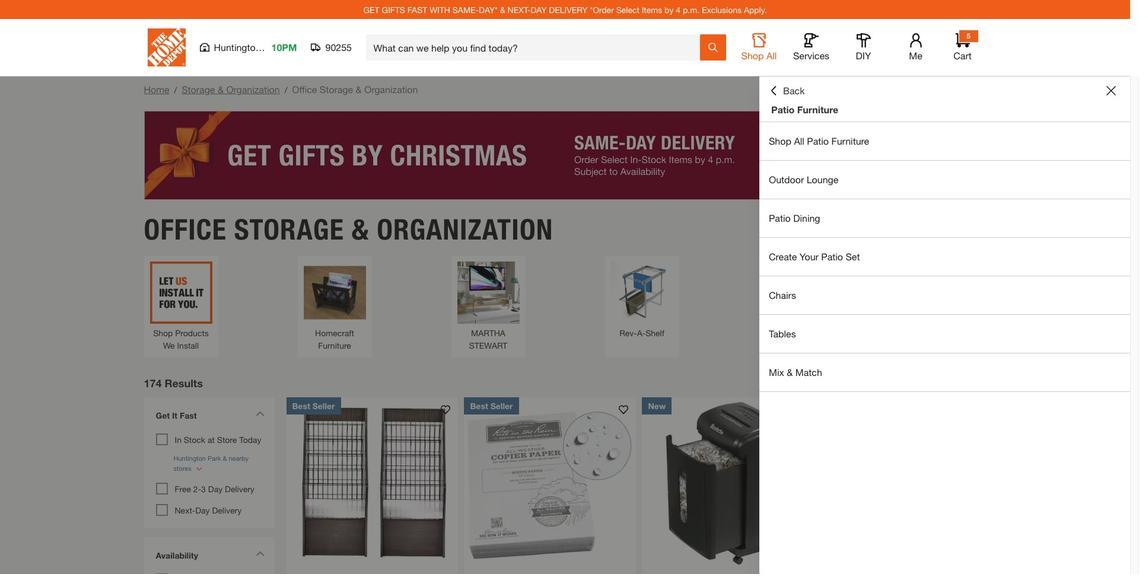 Task type: vqa. For each thing, say whether or not it's contained in the screenshot.
the rightmost /
yes



Task type: describe. For each thing, give the bounding box(es) containing it.
rev a shelf image
[[611, 261, 673, 324]]

next-
[[508, 4, 531, 15]]

match
[[795, 367, 822, 378]]

cart 5
[[953, 31, 972, 61]]

at
[[208, 435, 215, 445]]

homecraft furniture link
[[303, 261, 366, 352]]

services
[[793, 50, 829, 61]]

gifts
[[382, 4, 405, 15]]

5
[[966, 31, 970, 40]]

patio dining
[[769, 212, 820, 224]]

availability
[[156, 550, 198, 560]]

What can we help you find today? search field
[[373, 35, 699, 60]]

day*
[[479, 4, 498, 15]]

home
[[144, 84, 169, 95]]

patio furniture
[[771, 104, 838, 115]]

rev-
[[619, 328, 637, 338]]

delivery
[[549, 4, 588, 15]]

services button
[[792, 33, 830, 62]]

huntington
[[214, 42, 261, 53]]

all for shop all
[[766, 50, 777, 61]]

mix & match link
[[759, 354, 1130, 392]]

items
[[642, 4, 662, 15]]

mix & match
[[769, 367, 822, 378]]

tables
[[769, 328, 796, 339]]

feedback link image
[[1123, 201, 1139, 265]]

the home depot logo image
[[147, 28, 185, 66]]

martha
[[471, 328, 505, 338]]

patio inside 'link'
[[807, 135, 829, 147]]

back button
[[769, 85, 805, 97]]

create your patio set
[[769, 251, 860, 262]]

wall mounted link
[[764, 261, 827, 339]]

2 / from the left
[[285, 85, 287, 95]]

patio dining link
[[759, 199, 1130, 237]]

menu containing shop all patio furniture
[[759, 122, 1130, 392]]

1 vertical spatial office
[[144, 212, 227, 246]]

shop products we install
[[153, 328, 209, 350]]

rev-a-shelf link
[[611, 261, 673, 339]]

get it fast
[[156, 410, 197, 420]]

wall mounted
[[770, 328, 821, 338]]

homecraft furniture image
[[303, 261, 366, 324]]

1 / from the left
[[174, 85, 177, 95]]

next-
[[175, 505, 195, 515]]

day
[[531, 4, 547, 15]]

shop products we install link
[[150, 261, 212, 352]]

park
[[263, 42, 283, 53]]

shop all patio furniture
[[769, 135, 869, 147]]

mounted
[[788, 328, 821, 338]]

homecraft furniture
[[315, 328, 354, 350]]

0 vertical spatial day
[[208, 484, 223, 494]]

rev-a-shelf
[[619, 328, 664, 338]]

seller for all-weather 8-1/2 in. x 11 in. 20 lbs. bulk copier paper, white (500-sheet pack) image
[[490, 401, 513, 411]]

outdoor lounge
[[769, 174, 838, 185]]

furniture for patio furniture
[[797, 104, 838, 115]]

next-day delivery link
[[175, 505, 242, 515]]

free
[[175, 484, 191, 494]]

174
[[144, 376, 162, 389]]

drawer close image
[[1106, 86, 1116, 96]]

p.m.
[[683, 4, 699, 15]]

store
[[217, 435, 237, 445]]

results
[[165, 376, 203, 389]]

apply.
[[744, 4, 767, 15]]

tables link
[[759, 315, 1130, 353]]

it
[[172, 410, 177, 420]]

seller for 'wooden free standing 6-tier display literature brochure magazine rack in black (2-pack)' "image"
[[312, 401, 335, 411]]

10pm
[[271, 42, 297, 53]]

free 2-3 day delivery link
[[175, 484, 254, 494]]

patio down back button at right top
[[771, 104, 795, 115]]

next-day delivery
[[175, 505, 242, 515]]

sponsored banner image
[[144, 111, 986, 200]]

3
[[201, 484, 206, 494]]

by
[[664, 4, 674, 15]]

martha stewart link
[[457, 261, 519, 352]]

shop all button
[[740, 33, 778, 62]]

wall
[[770, 328, 786, 338]]

lounge
[[807, 174, 838, 185]]

fast
[[180, 410, 197, 420]]



Task type: locate. For each thing, give the bounding box(es) containing it.
all up back button at right top
[[766, 50, 777, 61]]

outdoor lounge link
[[759, 161, 1130, 199]]

0 vertical spatial furniture
[[797, 104, 838, 115]]

with
[[430, 4, 450, 15]]

2-
[[193, 484, 201, 494]]

diy button
[[844, 33, 882, 62]]

1 horizontal spatial /
[[285, 85, 287, 95]]

1 horizontal spatial shop
[[741, 50, 764, 61]]

1 seller from the left
[[312, 401, 335, 411]]

all inside 'button'
[[766, 50, 777, 61]]

/
[[174, 85, 177, 95], [285, 85, 287, 95]]

/ down 10pm
[[285, 85, 287, 95]]

we
[[163, 340, 175, 350]]

free 2-3 day delivery
[[175, 484, 254, 494]]

1 horizontal spatial best
[[470, 401, 488, 411]]

0 horizontal spatial /
[[174, 85, 177, 95]]

delivery right 3
[[225, 484, 254, 494]]

cart
[[953, 50, 972, 61]]

0 horizontal spatial best
[[292, 401, 310, 411]]

a-
[[637, 328, 646, 338]]

patio
[[771, 104, 795, 115], [807, 135, 829, 147], [769, 212, 791, 224], [821, 251, 843, 262]]

day down 3
[[195, 505, 210, 515]]

shop up the we
[[153, 328, 173, 338]]

back
[[783, 85, 805, 96]]

in stock at store today link
[[175, 435, 261, 445]]

shop for shop all patio furniture
[[769, 135, 791, 147]]

2 horizontal spatial shop
[[769, 135, 791, 147]]

furniture down back
[[797, 104, 838, 115]]

2 vertical spatial furniture
[[318, 340, 351, 350]]

90255 button
[[311, 42, 352, 53]]

2 best seller from the left
[[470, 401, 513, 411]]

office
[[292, 84, 317, 95], [144, 212, 227, 246]]

patio left the dining
[[769, 212, 791, 224]]

exclusions
[[702, 4, 742, 15]]

create
[[769, 251, 797, 262]]

shop inside 'button'
[[741, 50, 764, 61]]

your
[[800, 251, 819, 262]]

new
[[648, 401, 666, 411]]

/ right home
[[174, 85, 177, 95]]

2 seller from the left
[[490, 401, 513, 411]]

best seller for 'wooden free standing 6-tier display literature brochure magazine rack in black (2-pack)' "image"
[[292, 401, 335, 411]]

0 vertical spatial all
[[766, 50, 777, 61]]

get
[[363, 4, 379, 15]]

martha stewart
[[469, 328, 507, 350]]

chairs link
[[759, 276, 1130, 314]]

diy
[[856, 50, 871, 61]]

furniture inside homecraft furniture
[[318, 340, 351, 350]]

all
[[766, 50, 777, 61], [794, 135, 804, 147]]

in stock at store today
[[175, 435, 261, 445]]

best seller
[[292, 401, 335, 411], [470, 401, 513, 411]]

1 vertical spatial furniture
[[831, 135, 869, 147]]

menu
[[759, 122, 1130, 392]]

home / storage & organization / office storage & organization
[[144, 84, 418, 95]]

furniture up lounge
[[831, 135, 869, 147]]

delivery down free 2-3 day delivery link
[[212, 505, 242, 515]]

products
[[175, 328, 209, 338]]

homecraft
[[315, 328, 354, 338]]

0 vertical spatial delivery
[[225, 484, 254, 494]]

patio down patio furniture
[[807, 135, 829, 147]]

all for shop all patio furniture
[[794, 135, 804, 147]]

get
[[156, 410, 170, 420]]

all down patio furniture
[[794, 135, 804, 147]]

create your patio set link
[[759, 238, 1130, 276]]

stewart
[[469, 340, 507, 350]]

outdoor
[[769, 174, 804, 185]]

install
[[177, 340, 199, 350]]

shop up 'outdoor' in the right of the page
[[769, 135, 791, 147]]

1 vertical spatial day
[[195, 505, 210, 515]]

1 vertical spatial delivery
[[212, 505, 242, 515]]

furniture down the homecraft
[[318, 340, 351, 350]]

patio inside "link"
[[821, 251, 843, 262]]

availability link
[[150, 543, 268, 570]]

2 vertical spatial shop
[[153, 328, 173, 338]]

shop
[[741, 50, 764, 61], [769, 135, 791, 147], [153, 328, 173, 338]]

1 horizontal spatial best seller
[[470, 401, 513, 411]]

in
[[175, 435, 181, 445]]

select
[[616, 4, 639, 15]]

home link
[[144, 84, 169, 95]]

1 best seller from the left
[[292, 401, 335, 411]]

me button
[[897, 33, 935, 62]]

*order
[[590, 4, 614, 15]]

get gifts fast with same-day* & next-day delivery *order select items by 4 p.m. exclusions apply.
[[363, 4, 767, 15]]

shop for shop products we install
[[153, 328, 173, 338]]

1 horizontal spatial all
[[794, 135, 804, 147]]

today
[[239, 435, 261, 445]]

30 l/7.9 gal. paper shredder cross cut document shredder for credit card/cd/junk mail shredder for office home image
[[642, 397, 814, 569]]

shop down apply.
[[741, 50, 764, 61]]

dining
[[793, 212, 820, 224]]

1 vertical spatial all
[[794, 135, 804, 147]]

2 best from the left
[[470, 401, 488, 411]]

shop products we install image
[[150, 261, 212, 324]]

90255
[[325, 42, 352, 53]]

office supplies image
[[918, 261, 980, 324]]

shelf
[[646, 328, 664, 338]]

shop all patio furniture link
[[759, 122, 1130, 160]]

0 horizontal spatial seller
[[312, 401, 335, 411]]

martha stewart image
[[457, 261, 519, 324]]

0 horizontal spatial all
[[766, 50, 777, 61]]

huntington park
[[214, 42, 283, 53]]

get it fast link
[[150, 403, 268, 430]]

chairs
[[769, 289, 796, 301]]

0 horizontal spatial shop
[[153, 328, 173, 338]]

patio left set
[[821, 251, 843, 262]]

wall mounted image
[[764, 261, 827, 324]]

best
[[292, 401, 310, 411], [470, 401, 488, 411]]

delivery
[[225, 484, 254, 494], [212, 505, 242, 515]]

1 horizontal spatial seller
[[490, 401, 513, 411]]

furniture for homecraft furniture
[[318, 340, 351, 350]]

storage & organization link
[[182, 84, 280, 95]]

wooden free standing 6-tier display literature brochure magazine rack in black (2-pack) image
[[286, 397, 458, 569]]

best for all-weather 8-1/2 in. x 11 in. 20 lbs. bulk copier paper, white (500-sheet pack) image
[[470, 401, 488, 411]]

best seller for all-weather 8-1/2 in. x 11 in. 20 lbs. bulk copier paper, white (500-sheet pack) image
[[470, 401, 513, 411]]

all-weather 8-1/2 in. x 11 in. 20 lbs. bulk copier paper, white (500-sheet pack) image
[[464, 397, 636, 569]]

seller
[[312, 401, 335, 411], [490, 401, 513, 411]]

shop inside shop products we install
[[153, 328, 173, 338]]

1 horizontal spatial office
[[292, 84, 317, 95]]

shop inside 'link'
[[769, 135, 791, 147]]

0 vertical spatial office
[[292, 84, 317, 95]]

stock
[[184, 435, 205, 445]]

all inside 'link'
[[794, 135, 804, 147]]

me
[[909, 50, 922, 61]]

1 vertical spatial shop
[[769, 135, 791, 147]]

mix
[[769, 367, 784, 378]]

shop all
[[741, 50, 777, 61]]

1 best from the left
[[292, 401, 310, 411]]

best for 'wooden free standing 6-tier display literature brochure magazine rack in black (2-pack)' "image"
[[292, 401, 310, 411]]

0 vertical spatial shop
[[741, 50, 764, 61]]

office storage & organization
[[144, 212, 553, 246]]

shop for shop all
[[741, 50, 764, 61]]

fast
[[407, 4, 427, 15]]

set
[[846, 251, 860, 262]]

0 horizontal spatial best seller
[[292, 401, 335, 411]]

0 horizontal spatial office
[[144, 212, 227, 246]]

day right 3
[[208, 484, 223, 494]]



